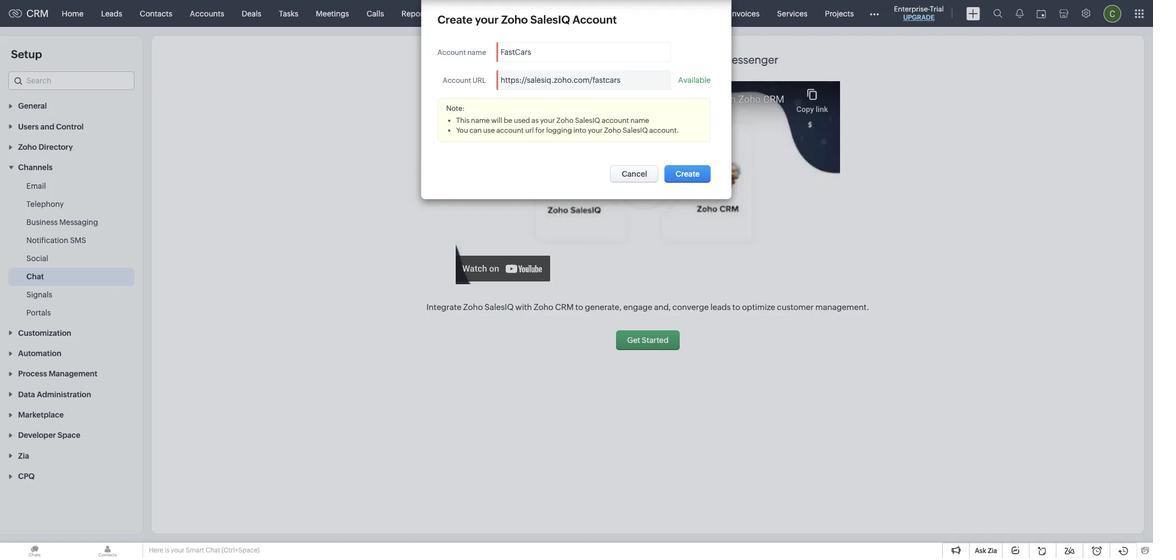 Task type: vqa. For each thing, say whether or not it's contained in the screenshot.
'Last Name, First Name, Salutation'
no



Task type: locate. For each thing, give the bounding box(es) containing it.
1 horizontal spatial to
[[733, 303, 741, 312]]

create up account name
[[438, 13, 473, 26]]

notification
[[26, 236, 68, 245]]

cancel button
[[611, 165, 659, 183]]

customer
[[778, 303, 814, 312]]

purchase orders link
[[645, 0, 722, 27]]

to right leads in the bottom of the page
[[733, 303, 741, 312]]

0 vertical spatial account
[[602, 116, 630, 125]]

1 horizontal spatial chat
[[206, 547, 220, 555]]

0 vertical spatial crm
[[26, 8, 49, 19]]

social link
[[26, 253, 48, 264]]

orders right sales
[[612, 9, 636, 18]]

purchase
[[654, 9, 687, 18]]

instantly
[[652, 53, 696, 66]]

email
[[26, 182, 46, 191]]

create menu element
[[960, 0, 987, 27]]

chat
[[26, 273, 44, 282], [206, 547, 220, 555]]

started
[[642, 336, 669, 345]]

create inside button
[[676, 170, 700, 179]]

orders right purchase
[[688, 9, 713, 18]]

orders inside 'link'
[[612, 9, 636, 18]]

signals
[[26, 291, 52, 300]]

1 horizontal spatial orders
[[688, 9, 713, 18]]

account
[[573, 13, 618, 26], [438, 48, 466, 56], [443, 76, 472, 84]]

connect
[[518, 53, 562, 66]]

crm left generate,
[[555, 303, 574, 312]]

invoices
[[730, 9, 760, 18]]

1 vertical spatial account
[[438, 48, 466, 56]]

2 orders from the left
[[688, 9, 713, 18]]

url
[[473, 76, 487, 84]]

chat right smart
[[206, 547, 220, 555]]

0 horizontal spatial orders
[[612, 9, 636, 18]]

channels button
[[0, 157, 143, 178]]

1 horizontal spatial create
[[676, 170, 700, 179]]

create down account.
[[676, 170, 700, 179]]

name
[[468, 48, 487, 56], [472, 116, 490, 125], [631, 116, 650, 125]]

accounts
[[190, 9, 224, 18]]

note:
[[447, 104, 465, 113]]

converge
[[673, 303, 709, 312]]

as
[[532, 116, 539, 125]]

social
[[26, 255, 48, 263]]

crm
[[26, 8, 49, 19], [555, 303, 574, 312]]

portals link
[[26, 308, 51, 319]]

and,
[[655, 303, 671, 312]]

0 horizontal spatial to
[[576, 303, 584, 312]]

0 horizontal spatial chat
[[26, 273, 44, 282]]

telephony link
[[26, 199, 64, 210]]

1 vertical spatial crm
[[555, 303, 574, 312]]

chat link
[[26, 272, 44, 283]]

create for create
[[676, 170, 700, 179]]

1 to from the left
[[576, 303, 584, 312]]

invoices link
[[722, 0, 769, 27]]

1 horizontal spatial crm
[[555, 303, 574, 312]]

engage
[[624, 303, 653, 312]]

name up can
[[472, 116, 490, 125]]

0 vertical spatial create
[[438, 13, 473, 26]]

quotes
[[547, 9, 574, 18]]

smart
[[186, 547, 204, 555]]

notification sms
[[26, 236, 86, 245]]

upgrade
[[904, 14, 935, 21]]

0 vertical spatial account
[[573, 13, 618, 26]]

0 horizontal spatial create
[[438, 13, 473, 26]]

products link
[[489, 0, 539, 27]]

1 vertical spatial account
[[497, 126, 524, 135]]

None text field
[[498, 42, 672, 62], [498, 70, 672, 90], [498, 42, 672, 62], [498, 70, 672, 90]]

messenger
[[722, 53, 779, 66]]

chat down social link
[[26, 273, 44, 282]]

services link
[[769, 0, 817, 27]]

business messaging link
[[26, 217, 98, 228]]

ask zia
[[975, 548, 998, 555]]

deals link
[[233, 0, 270, 27]]

accounts link
[[181, 0, 233, 27]]

1 orders from the left
[[612, 9, 636, 18]]

to left generate,
[[576, 303, 584, 312]]

2 vertical spatial account
[[443, 76, 472, 84]]

0 vertical spatial chat
[[26, 273, 44, 282]]

contacts
[[140, 9, 172, 18]]

account for account name
[[438, 48, 466, 56]]

1 vertical spatial chat
[[206, 547, 220, 555]]

account url
[[443, 76, 487, 84]]

name up cancel at the top right
[[631, 116, 650, 125]]

products
[[498, 9, 530, 18]]

services
[[778, 9, 808, 18]]

create
[[438, 13, 473, 26], [676, 170, 700, 179]]

logging
[[547, 126, 573, 135]]

management.
[[816, 303, 870, 312]]

your
[[475, 13, 499, 26], [589, 53, 611, 66], [541, 116, 556, 125], [588, 126, 603, 135], [171, 547, 185, 555]]

account
[[602, 116, 630, 125], [497, 126, 524, 135]]

0 horizontal spatial crm
[[26, 8, 49, 19]]

to
[[576, 303, 584, 312], [733, 303, 741, 312]]

email link
[[26, 181, 46, 192]]

calls
[[367, 9, 384, 18]]

0 horizontal spatial with
[[516, 303, 532, 312]]

create your zoho salesiq account
[[438, 13, 618, 26]]

2 to from the left
[[733, 303, 741, 312]]

projects
[[826, 9, 854, 18]]

business
[[26, 218, 58, 227]]

crm left home link
[[26, 8, 49, 19]]

with
[[564, 53, 586, 66], [698, 53, 720, 66], [516, 303, 532, 312]]

1 vertical spatial create
[[676, 170, 700, 179]]

account.
[[650, 126, 680, 135]]

orders
[[612, 9, 636, 18], [688, 9, 713, 18]]



Task type: describe. For each thing, give the bounding box(es) containing it.
this
[[457, 116, 470, 125]]

purchase orders
[[654, 9, 713, 18]]

leads
[[711, 303, 731, 312]]

is
[[165, 547, 170, 555]]

url
[[526, 126, 535, 135]]

ask
[[975, 548, 987, 555]]

contacts image
[[73, 543, 142, 559]]

get
[[628, 336, 641, 345]]

used
[[514, 116, 531, 125]]

integrate zoho salesiq with zoho crm to generate, engage and, converge leads to optimize customer management.
[[427, 303, 870, 312]]

telephony
[[26, 200, 64, 209]]

leads
[[101, 9, 122, 18]]

quotes link
[[539, 0, 582, 27]]

can
[[470, 126, 482, 135]]

sales orders link
[[582, 0, 645, 27]]

name up url
[[468, 48, 487, 56]]

create button
[[665, 165, 711, 183]]

analytics
[[447, 9, 480, 18]]

cancel
[[622, 170, 648, 179]]

orders for purchase orders
[[688, 9, 713, 18]]

chats image
[[0, 543, 69, 559]]

business messaging
[[26, 218, 98, 227]]

connect with your visitors instantly with messenger
[[518, 53, 779, 66]]

sms
[[70, 236, 86, 245]]

here
[[149, 547, 163, 555]]

get started
[[628, 336, 669, 345]]

channels region
[[0, 178, 143, 323]]

contacts link
[[131, 0, 181, 27]]

chat inside channels region
[[26, 273, 44, 282]]

here is your smart chat (ctrl+space)
[[149, 547, 260, 555]]

(ctrl+space)
[[222, 547, 260, 555]]

1 horizontal spatial account
[[602, 116, 630, 125]]

tasks link
[[270, 0, 307, 27]]

visitors
[[614, 53, 650, 66]]

account for account url
[[443, 76, 472, 84]]

reports
[[402, 9, 430, 18]]

2 horizontal spatial with
[[698, 53, 720, 66]]

integrate
[[427, 303, 462, 312]]

notification sms link
[[26, 235, 86, 246]]

sales
[[591, 9, 610, 18]]

create for create your zoho salesiq account
[[438, 13, 473, 26]]

messaging
[[59, 218, 98, 227]]

calls link
[[358, 0, 393, 27]]

note: this name will be used as your zoho salesiq account name you can use account url for logging into your zoho salesiq account.
[[447, 104, 680, 135]]

get started button
[[617, 331, 680, 351]]

enterprise-trial upgrade
[[894, 5, 944, 21]]

tasks
[[279, 9, 299, 18]]

available
[[679, 76, 711, 84]]

meetings
[[316, 9, 349, 18]]

use
[[484, 126, 495, 135]]

zia
[[988, 548, 998, 555]]

enterprise-
[[894, 5, 931, 13]]

be
[[504, 116, 513, 125]]

optimize
[[742, 303, 776, 312]]

orders for sales orders
[[612, 9, 636, 18]]

portals
[[26, 309, 51, 318]]

1 horizontal spatial with
[[564, 53, 586, 66]]

account name
[[438, 48, 487, 56]]

trial
[[931, 5, 944, 13]]

crm link
[[9, 8, 49, 19]]

analytics link
[[439, 0, 489, 27]]

generate,
[[585, 303, 622, 312]]

you
[[457, 126, 469, 135]]

setup
[[11, 48, 42, 60]]

reports link
[[393, 0, 439, 27]]

home link
[[53, 0, 92, 27]]

channels
[[18, 163, 53, 172]]

leads link
[[92, 0, 131, 27]]

deals
[[242, 9, 261, 18]]

0 horizontal spatial account
[[497, 126, 524, 135]]

home
[[62, 9, 84, 18]]

signals link
[[26, 290, 52, 301]]

will
[[492, 116, 503, 125]]

into
[[574, 126, 587, 135]]

sales orders
[[591, 9, 636, 18]]

create menu image
[[967, 7, 981, 20]]

meetings link
[[307, 0, 358, 27]]

projects link
[[817, 0, 863, 27]]



